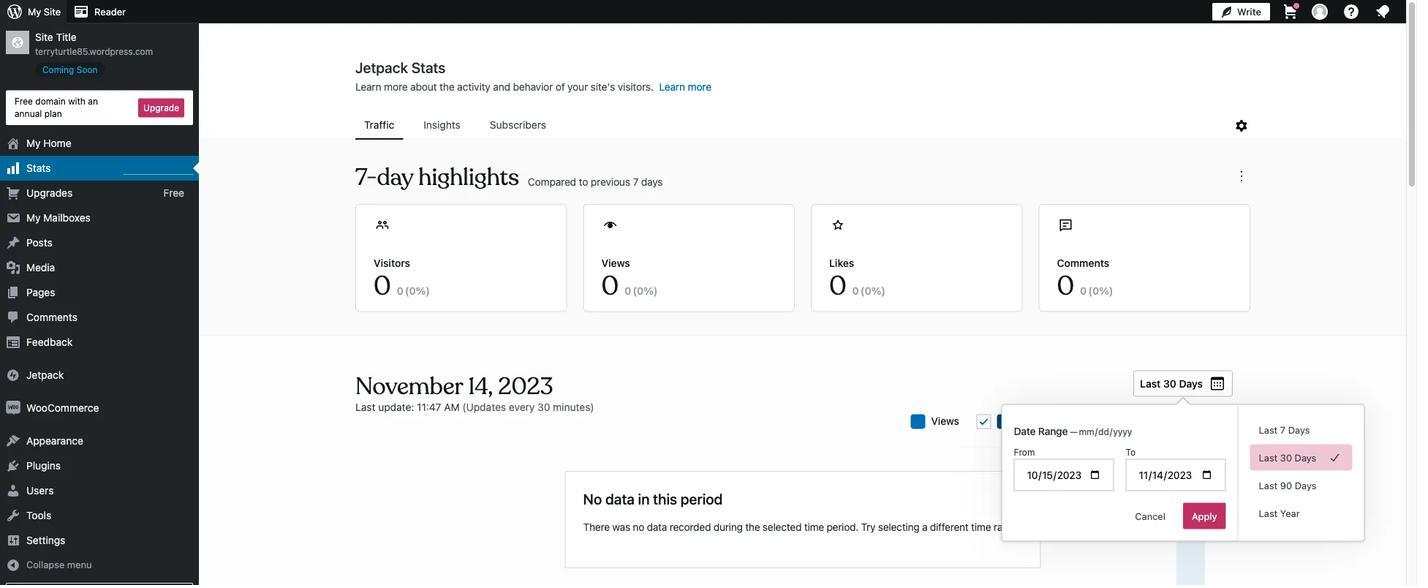 Task type: describe. For each thing, give the bounding box(es) containing it.
from
[[1014, 447, 1035, 457]]

img image for woocommerce
[[6, 401, 20, 415]]

jetpack link
[[0, 363, 199, 388]]

jetpack stats learn more about the activity and behavior of your site's visitors. learn more
[[355, 59, 712, 93]]

previous
[[591, 176, 630, 188]]

date range —
[[1014, 425, 1078, 437]]

free domain with an annual plan
[[15, 96, 98, 119]]

november
[[355, 372, 463, 401]]

my for my mailboxes
[[26, 212, 41, 224]]

selected
[[763, 521, 802, 533]]

7 inside jetpack stats main content
[[633, 176, 639, 188]]

behavior
[[513, 81, 553, 93]]

site title terryturtle85.wordpress.com
[[35, 31, 153, 56]]

90
[[1280, 480, 1292, 491]]

coming soon
[[42, 64, 98, 75]]

range
[[1038, 425, 1068, 437]]

my mailboxes
[[26, 212, 91, 224]]

—
[[1070, 426, 1078, 437]]

comments 0 0 ( 0 %)
[[1057, 257, 1113, 303]]

soon
[[77, 64, 98, 75]]

To date field
[[1126, 459, 1226, 491]]

to
[[579, 176, 588, 188]]

last inside november 14, 2023 last update: 11:47 am (updates every 30 minutes)
[[355, 401, 375, 413]]

appearance
[[26, 435, 83, 447]]

7-
[[355, 163, 377, 192]]

reader link
[[67, 0, 132, 23]]

woocommerce link
[[0, 396, 199, 421]]

last 90 days
[[1259, 480, 1317, 491]]

pages
[[26, 286, 55, 298]]

jetpack stats main content
[[200, 58, 1406, 585]]

last year button
[[1250, 500, 1353, 526]]

date
[[1014, 425, 1036, 437]]

year
[[1280, 508, 1300, 519]]

14,
[[468, 372, 493, 401]]

%) for visitors 0 0 ( 0 %)
[[416, 284, 430, 297]]

subscribers
[[490, 119, 546, 131]]

day
[[377, 163, 413, 192]]

media
[[26, 262, 55, 274]]

november 14, 2023 last update: 11:47 am (updates every 30 minutes)
[[355, 372, 594, 413]]

last 30 days button inside jetpack stats main content
[[1134, 370, 1233, 397]]

my site
[[28, 6, 61, 17]]

selecting
[[878, 521, 920, 533]]

help image
[[1343, 3, 1360, 20]]

write link
[[1213, 0, 1270, 23]]

your
[[568, 81, 588, 93]]

visitors for visitors 0 0 ( 0 %)
[[374, 257, 410, 269]]

free for free
[[163, 187, 184, 199]]

of
[[556, 81, 565, 93]]

different
[[930, 521, 969, 533]]

7-day highlights
[[355, 163, 519, 192]]

there was no data recorded during the selected time period. try selecting a different time range.
[[583, 521, 1023, 533]]

date range tooltip
[[1002, 397, 1365, 542]]

the inside jetpack stats learn more about the activity and behavior of your site's visitors. learn more
[[440, 81, 455, 93]]

media link
[[0, 255, 199, 280]]

collapse menu
[[26, 559, 92, 570]]

0 vertical spatial site
[[44, 6, 61, 17]]

cancel
[[1135, 510, 1166, 521]]

an
[[88, 96, 98, 106]]

woocommerce
[[26, 402, 99, 414]]

( for visitors 0 0 ( 0 %)
[[405, 284, 409, 297]]

(updates
[[463, 401, 506, 413]]

plugins
[[26, 460, 61, 472]]

2023
[[498, 372, 553, 401]]

posts link
[[0, 230, 199, 255]]

my home
[[26, 137, 71, 149]]

compared to previous 7 days
[[528, 176, 663, 188]]

jetpack stats
[[355, 59, 446, 76]]

views 0 0 ( 0 %)
[[602, 257, 658, 303]]

insights link
[[415, 112, 469, 138]]

this
[[653, 490, 677, 507]]

users
[[26, 485, 54, 497]]

every
[[509, 401, 535, 413]]

minutes)
[[553, 401, 594, 413]]

with
[[68, 96, 85, 106]]

about
[[410, 81, 437, 93]]

range.
[[994, 521, 1023, 533]]

last 90 days button
[[1250, 472, 1353, 498]]

2 time from the left
[[971, 521, 991, 533]]

last inside last year button
[[1259, 508, 1278, 519]]

feedback link
[[0, 330, 199, 355]]

activity
[[457, 81, 491, 93]]

7 inside button
[[1280, 424, 1286, 435]]

30 inside november 14, 2023 last update: 11:47 am (updates every 30 minutes)
[[538, 401, 550, 413]]

terryturtle85.wordpress.com
[[35, 46, 153, 56]]

my mailboxes link
[[0, 206, 199, 230]]

was
[[612, 521, 630, 533]]

100,000 2
[[1220, 448, 1254, 458]]

during
[[714, 521, 743, 533]]

jetpack
[[26, 369, 64, 381]]

likes 0 0 ( 0 %)
[[829, 257, 886, 303]]

site's
[[591, 81, 615, 93]]

upgrade
[[143, 103, 179, 113]]

( for views 0 0 ( 0 %)
[[633, 284, 637, 297]]

menu inside jetpack stats main content
[[355, 112, 1233, 140]]

mailboxes
[[43, 212, 91, 224]]

%) for likes 0 0 ( 0 %)
[[871, 284, 886, 297]]

last 30 days inside jetpack stats main content
[[1140, 377, 1203, 389]]

title
[[56, 31, 77, 43]]



Task type: vqa. For each thing, say whether or not it's contained in the screenshot.
second (
yes



Task type: locate. For each thing, give the bounding box(es) containing it.
apply
[[1192, 510, 1217, 521]]

views
[[602, 257, 630, 269], [931, 415, 959, 427]]

2
[[1248, 448, 1254, 458]]

days
[[641, 176, 663, 188]]

0 vertical spatial last 30 days button
[[1134, 370, 1233, 397]]

1 horizontal spatial last 30 days
[[1259, 452, 1317, 463]]

1 horizontal spatial visitors
[[1018, 415, 1053, 427]]

( for comments 0 0 ( 0 %)
[[1088, 284, 1093, 297]]

period.
[[827, 521, 859, 533]]

1 %) from the left
[[416, 284, 430, 297]]

manage your notifications image
[[1374, 3, 1392, 20]]

try
[[861, 521, 876, 533]]

visitors for visitors
[[1018, 415, 1053, 427]]

30
[[1164, 377, 1177, 389], [538, 401, 550, 413], [1280, 452, 1292, 463]]

1 horizontal spatial 30
[[1164, 377, 1177, 389]]

reader
[[94, 6, 126, 17]]

1 vertical spatial my
[[26, 137, 41, 149]]

1 vertical spatial views
[[931, 415, 959, 427]]

menu containing traffic
[[355, 112, 1233, 140]]

last 7 days button
[[1250, 417, 1353, 443]]

1 vertical spatial 7
[[1280, 424, 1286, 435]]

subscribers link
[[481, 112, 555, 138]]

last 30 days
[[1140, 377, 1203, 389], [1259, 452, 1317, 463]]

4 ( from the left
[[1088, 284, 1093, 297]]

annual plan
[[15, 108, 62, 119]]

1 vertical spatial the
[[745, 521, 760, 533]]

img image for jetpack
[[6, 368, 20, 383]]

1 horizontal spatial free
[[163, 187, 184, 199]]

0 vertical spatial views
[[602, 257, 630, 269]]

to
[[1126, 447, 1136, 457]]

11:47
[[417, 401, 441, 413]]

data right no
[[647, 521, 667, 533]]

my up posts
[[26, 212, 41, 224]]

1 vertical spatial img image
[[6, 401, 20, 415]]

period
[[681, 490, 723, 507]]

domain
[[35, 96, 66, 106]]

1 vertical spatial last 30 days button
[[1250, 444, 1353, 471]]

comments for comments 0 0 ( 0 %)
[[1057, 257, 1110, 269]]

my shopping cart image
[[1282, 3, 1300, 20]]

visitors inside visitors 0 0 ( 0 %)
[[374, 257, 410, 269]]

my left reader link
[[28, 6, 41, 17]]

2 img image from the top
[[6, 401, 20, 415]]

feedback
[[26, 336, 73, 348]]

plugins link
[[0, 454, 199, 478]]

2 vertical spatial 30
[[1280, 452, 1292, 463]]

img image
[[6, 368, 20, 383], [6, 401, 20, 415]]

the right about
[[440, 81, 455, 93]]

last 7 days
[[1259, 424, 1310, 435]]

views for views 0 0 ( 0 %)
[[602, 257, 630, 269]]

None checkbox
[[977, 414, 992, 429]]

insights
[[424, 119, 461, 131]]

2 vertical spatial my
[[26, 212, 41, 224]]

1 horizontal spatial the
[[745, 521, 760, 533]]

views inside views 0 0 ( 0 %)
[[602, 257, 630, 269]]

2 ( from the left
[[633, 284, 637, 297]]

visitors 0 0 ( 0 %)
[[374, 257, 430, 303]]

1 vertical spatial free
[[163, 187, 184, 199]]

tools
[[26, 509, 51, 522]]

stats link
[[0, 156, 199, 181]]

no data in this period
[[583, 490, 723, 507]]

collapse menu link
[[0, 553, 199, 577]]

learn
[[355, 81, 381, 93]]

days inside jetpack stats main content
[[1179, 377, 1203, 389]]

4 %) from the left
[[1099, 284, 1113, 297]]

img image left jetpack
[[6, 368, 20, 383]]

free inside free domain with an annual plan
[[15, 96, 33, 106]]

collapse
[[26, 559, 65, 570]]

more
[[384, 81, 408, 93]]

comments inside comments 0 0 ( 0 %)
[[1057, 257, 1110, 269]]

0
[[374, 270, 391, 303], [602, 270, 619, 303], [829, 270, 847, 303], [1057, 270, 1074, 303], [397, 284, 404, 297], [409, 284, 416, 297], [625, 284, 631, 297], [637, 284, 644, 297], [853, 284, 859, 297], [865, 284, 871, 297], [1080, 284, 1087, 297], [1093, 284, 1099, 297]]

my for my site
[[28, 6, 41, 17]]

1 horizontal spatial 7
[[1280, 424, 1286, 435]]

last year
[[1259, 508, 1300, 519]]

1 horizontal spatial comments
[[1057, 257, 1110, 269]]

3 %) from the left
[[871, 284, 886, 297]]

my inside 'link'
[[26, 137, 41, 149]]

my profile image
[[1312, 4, 1328, 20]]

my site link
[[0, 0, 67, 23]]

upgrade button
[[138, 98, 184, 117]]

time left period.
[[804, 521, 824, 533]]

1 horizontal spatial views
[[931, 415, 959, 427]]

free for free domain with an annual plan
[[15, 96, 33, 106]]

my for my home
[[26, 137, 41, 149]]

posts
[[26, 237, 52, 249]]

free up annual plan
[[15, 96, 33, 106]]

tools link
[[0, 503, 199, 528]]

img image inside woocommerce link
[[6, 401, 20, 415]]

1 img image from the top
[[6, 368, 20, 383]]

stats
[[26, 162, 51, 174]]

settings link
[[0, 528, 199, 553]]

( inside comments 0 0 ( 0 %)
[[1088, 284, 1093, 297]]

( inside visitors 0 0 ( 0 %)
[[405, 284, 409, 297]]

0 horizontal spatial free
[[15, 96, 33, 106]]

0 vertical spatial the
[[440, 81, 455, 93]]

1 vertical spatial data
[[647, 521, 667, 533]]

learn more link
[[659, 81, 712, 93]]

1 vertical spatial site
[[35, 31, 53, 43]]

%) inside comments 0 0 ( 0 %)
[[1099, 284, 1113, 297]]

%) inside likes 0 0 ( 0 %)
[[871, 284, 886, 297]]

0 horizontal spatial comments
[[26, 311, 77, 323]]

home
[[43, 137, 71, 149]]

0 vertical spatial 30
[[1164, 377, 1177, 389]]

0 vertical spatial img image
[[6, 368, 20, 383]]

(
[[405, 284, 409, 297], [633, 284, 637, 297], [861, 284, 865, 297], [1088, 284, 1093, 297]]

site left title
[[35, 31, 53, 43]]

( for likes 0 0 ( 0 %)
[[861, 284, 865, 297]]

site inside the site title terryturtle85.wordpress.com
[[35, 31, 53, 43]]

menu
[[355, 112, 1233, 140]]

( inside likes 0 0 ( 0 %)
[[861, 284, 865, 297]]

%) inside visitors 0 0 ( 0 %)
[[416, 284, 430, 297]]

no
[[633, 521, 644, 533]]

0 vertical spatial my
[[28, 6, 41, 17]]

0 horizontal spatial last 30 days
[[1140, 377, 1203, 389]]

3 ( from the left
[[861, 284, 865, 297]]

last 30 days button
[[1134, 370, 1233, 397], [1250, 444, 1353, 471]]

1 vertical spatial visitors
[[1018, 415, 1053, 427]]

data left in
[[605, 490, 635, 507]]

recorded
[[670, 521, 711, 533]]

%) inside views 0 0 ( 0 %)
[[644, 284, 658, 297]]

1 horizontal spatial time
[[971, 521, 991, 533]]

comments link
[[0, 305, 199, 330]]

comments for comments
[[26, 311, 77, 323]]

img image left woocommerce
[[6, 401, 20, 415]]

data
[[605, 490, 635, 507], [647, 521, 667, 533]]

learn more
[[659, 81, 712, 93]]

2 horizontal spatial 30
[[1280, 452, 1292, 463]]

1 vertical spatial 30
[[538, 401, 550, 413]]

in
[[638, 490, 650, 507]]

the
[[440, 81, 455, 93], [745, 521, 760, 533]]

coming
[[42, 64, 74, 75]]

0 vertical spatial 7
[[633, 176, 639, 188]]

img image inside jetpack link
[[6, 368, 20, 383]]

%) for comments 0 0 ( 0 %)
[[1099, 284, 1113, 297]]

100,000
[[1220, 448, 1254, 458]]

views for views
[[931, 415, 959, 427]]

last 30 days inside date range tooltip
[[1259, 452, 1317, 463]]

site up title
[[44, 6, 61, 17]]

highlights
[[419, 163, 519, 192]]

0 horizontal spatial data
[[605, 490, 635, 507]]

appearance link
[[0, 429, 199, 454]]

1 time from the left
[[804, 521, 824, 533]]

0 vertical spatial visitors
[[374, 257, 410, 269]]

0 horizontal spatial last 30 days button
[[1134, 370, 1233, 397]]

settings
[[26, 534, 65, 546]]

none checkbox inside jetpack stats main content
[[977, 414, 992, 429]]

( inside views 0 0 ( 0 %)
[[633, 284, 637, 297]]

%)
[[416, 284, 430, 297], [644, 284, 658, 297], [871, 284, 886, 297], [1099, 284, 1113, 297]]

comments inside comments link
[[26, 311, 77, 323]]

1 ( from the left
[[405, 284, 409, 297]]

30 inside date range tooltip
[[1280, 452, 1292, 463]]

1 horizontal spatial last 30 days button
[[1250, 444, 1353, 471]]

0 vertical spatial comments
[[1057, 257, 1110, 269]]

my
[[28, 6, 41, 17], [26, 137, 41, 149], [26, 212, 41, 224]]

no
[[583, 490, 602, 507]]

my left the home
[[26, 137, 41, 149]]

last inside last 90 days button
[[1259, 480, 1278, 491]]

0 horizontal spatial 7
[[633, 176, 639, 188]]

time image
[[1410, 56, 1417, 69]]

the right during on the right bottom
[[745, 521, 760, 533]]

0 horizontal spatial visitors
[[374, 257, 410, 269]]

0 vertical spatial data
[[605, 490, 635, 507]]

1 horizontal spatial data
[[647, 521, 667, 533]]

1 vertical spatial last 30 days
[[1259, 452, 1317, 463]]

write
[[1237, 6, 1262, 17]]

cancel button
[[1127, 503, 1175, 529]]

0 horizontal spatial views
[[602, 257, 630, 269]]

0 vertical spatial free
[[15, 96, 33, 106]]

traffic link
[[355, 112, 403, 138]]

highest hourly views 0 image
[[124, 165, 193, 175]]

From date field
[[1014, 459, 1114, 491]]

%) for views 0 0 ( 0 %)
[[644, 284, 658, 297]]

a
[[922, 521, 928, 533]]

free
[[15, 96, 33, 106], [163, 187, 184, 199]]

last inside last 7 days button
[[1259, 424, 1278, 435]]

0 horizontal spatial 30
[[538, 401, 550, 413]]

time left range.
[[971, 521, 991, 533]]

2 %) from the left
[[644, 284, 658, 297]]

0 horizontal spatial the
[[440, 81, 455, 93]]

last
[[1140, 377, 1161, 389], [355, 401, 375, 413], [1259, 424, 1278, 435], [1259, 452, 1278, 463], [1259, 480, 1278, 491], [1259, 508, 1278, 519]]

1 vertical spatial comments
[[26, 311, 77, 323]]

0 vertical spatial last 30 days
[[1140, 377, 1203, 389]]

None date field
[[1078, 424, 1155, 439]]

traffic
[[364, 119, 394, 131]]

pages link
[[0, 280, 199, 305]]

free down highest hourly views 0 image
[[163, 187, 184, 199]]

0 horizontal spatial time
[[804, 521, 824, 533]]



